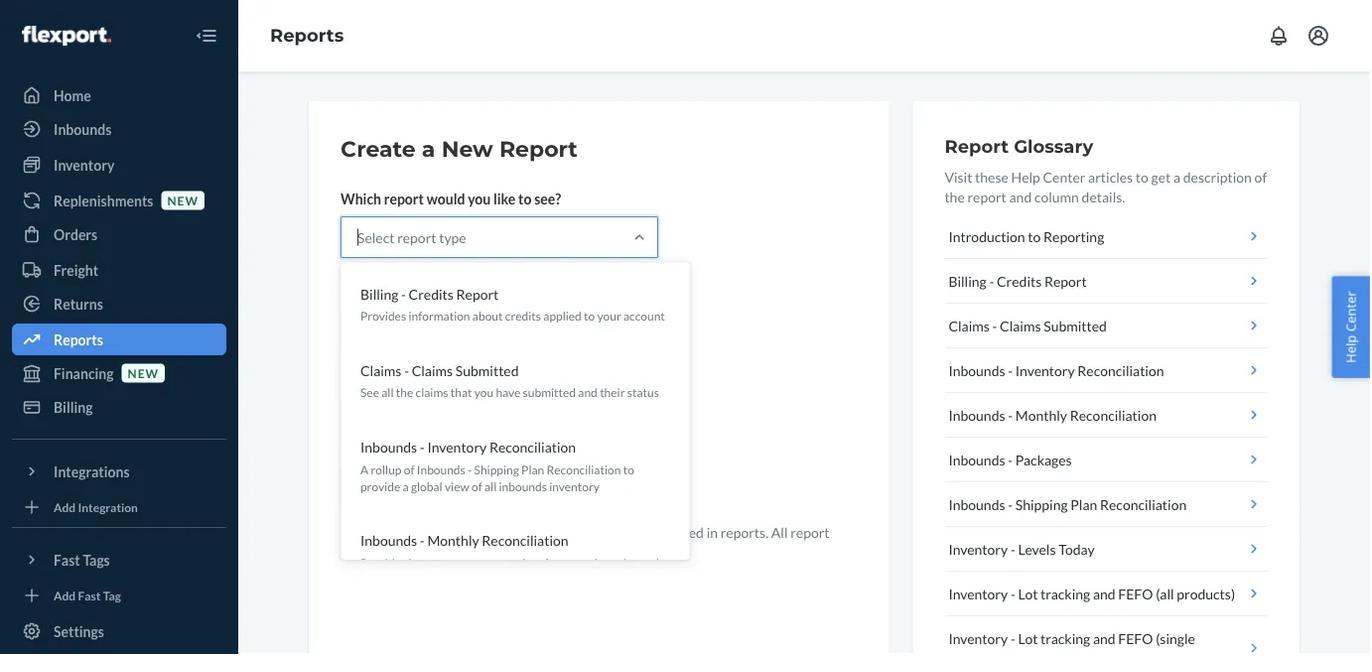 Task type: locate. For each thing, give the bounding box(es) containing it.
a
[[422, 136, 435, 162], [1174, 168, 1181, 185], [403, 479, 409, 493]]

shipping down packages on the bottom right of the page
[[1016, 496, 1068, 513]]

monthly right up
[[427, 532, 479, 549]]

2 horizontal spatial new
[[512, 524, 538, 541]]

0 vertical spatial reports link
[[270, 24, 344, 46]]

1 vertical spatial the
[[396, 385, 413, 400]]

you left like
[[468, 190, 491, 207]]

for up time
[[492, 524, 510, 541]]

0 vertical spatial of
[[1255, 168, 1267, 185]]

inventory - levels today button
[[945, 527, 1268, 572]]

billing up 'search' icon
[[360, 285, 398, 302]]

1 vertical spatial shipping
[[1016, 496, 1068, 513]]

0 horizontal spatial submitted
[[456, 362, 519, 379]]

tracking down today
[[1041, 585, 1090, 602]]

fefo left '(all'
[[1118, 585, 1153, 602]]

fast left tag
[[78, 588, 101, 603]]

all
[[382, 385, 394, 400], [485, 479, 497, 493]]

report down these
[[967, 188, 1007, 205]]

0 vertical spatial help
[[1011, 168, 1040, 185]]

tracking down inventory - lot tracking and fefo (all products)
[[1041, 630, 1090, 647]]

inventory down 2
[[408, 556, 459, 570]]

1 horizontal spatial for
[[544, 556, 560, 570]]

1 vertical spatial center
[[1342, 291, 1360, 332]]

lot inside inventory - lot tracking and fefo (single product)
[[1018, 630, 1038, 647]]

and inside inventory - lot tracking and fefo (single product)
[[1093, 630, 1116, 647]]

inbounds for inbounds - shipping plan reconciliation
[[949, 496, 1005, 513]]

1 horizontal spatial new
[[167, 193, 199, 207]]

add for add integration
[[54, 500, 76, 514]]

of
[[1255, 168, 1267, 185], [404, 462, 414, 476], [472, 479, 482, 493]]

provides down name
[[360, 309, 406, 323]]

1 vertical spatial of
[[404, 462, 414, 476]]

fast left tags
[[54, 552, 80, 568]]

0 vertical spatial shipping
[[474, 462, 519, 476]]

plan up inbounds
[[521, 462, 544, 476]]

2 horizontal spatial of
[[1255, 168, 1267, 185]]

for
[[492, 524, 510, 541], [544, 556, 560, 570]]

- inside billing - credits report provides information about credits applied to your account
[[401, 285, 406, 302]]

0 horizontal spatial the
[[396, 385, 413, 400]]

- for inbounds - monthly reconciliation
[[1008, 407, 1013, 423]]

of right description
[[1255, 168, 1267, 185]]

inventory inside the inbounds - inventory reconciliation a rollup of inbounds - shipping plan reconciliation to provide a global view of all inbounds inventory
[[549, 479, 600, 493]]

their
[[600, 385, 625, 400]]

2 vertical spatial a
[[403, 479, 409, 493]]

all left inbounds
[[485, 479, 497, 493]]

1 add from the top
[[54, 500, 76, 514]]

lot down inventory - levels today
[[1018, 585, 1038, 602]]

credits inside billing - credits report provides information about credits applied to your account
[[409, 285, 454, 302]]

submitted up inbounds - inventory reconciliation
[[1044, 317, 1107, 334]]

1 fefo from the top
[[1118, 585, 1153, 602]]

2 lot from the top
[[1018, 630, 1038, 647]]

0 vertical spatial in
[[707, 524, 718, 541]]

the down visit
[[945, 188, 965, 205]]

1 tracking from the top
[[1041, 585, 1090, 602]]

inventory for inventory
[[54, 156, 115, 173]]

and
[[1009, 188, 1032, 205], [578, 385, 598, 400], [1093, 585, 1116, 602], [1093, 630, 1116, 647]]

monthly inside button
[[1016, 407, 1067, 423]]

data
[[519, 556, 542, 570]]

reconciliation for inbounds - monthly reconciliation provides inventory movement data for any selected month
[[482, 532, 568, 549]]

0 vertical spatial inventory
[[549, 479, 600, 493]]

submitted
[[1044, 317, 1107, 334], [456, 362, 519, 379]]

in left reports.
[[707, 524, 718, 541]]

- inside inbounds - monthly reconciliation button
[[1008, 407, 1013, 423]]

create a new report
[[341, 136, 578, 162]]

2 provides from the top
[[360, 556, 406, 570]]

create down rollup
[[357, 478, 400, 495]]

report left view
[[403, 478, 444, 495]]

tracking for (single
[[1041, 630, 1090, 647]]

credits for billing - credits report provides information about credits applied to your account
[[409, 285, 454, 302]]

and up inventory - lot tracking and fefo (single product) button
[[1093, 585, 1116, 602]]

1 horizontal spatial shipping
[[1016, 496, 1068, 513]]

inventory inside button
[[949, 541, 1008, 557]]

plan up today
[[1071, 496, 1097, 513]]

orders link
[[12, 218, 226, 250]]

claims - claims submitted
[[949, 317, 1107, 334]]

report inside visit these help center articles to get a description of the report and column details.
[[967, 188, 1007, 205]]

1 horizontal spatial billing
[[360, 285, 398, 302]]

2 horizontal spatial a
[[1174, 168, 1181, 185]]

glossary
[[1014, 135, 1093, 157]]

inventory inside "button"
[[949, 585, 1008, 602]]

credits right name
[[409, 285, 454, 302]]

- inside claims - claims submitted button
[[992, 317, 997, 334]]

0 vertical spatial all
[[382, 385, 394, 400]]

claims
[[949, 317, 990, 334], [1000, 317, 1041, 334], [360, 362, 402, 379], [412, 362, 453, 379]]

- inside inbounds - shipping plan reconciliation 'button'
[[1008, 496, 1013, 513]]

billing
[[949, 273, 987, 289], [360, 285, 398, 302], [54, 399, 93, 416]]

inbounds - shipping plan reconciliation
[[949, 496, 1187, 513]]

which report would you like to see?
[[341, 190, 561, 207]]

0 vertical spatial add
[[54, 500, 76, 514]]

reports
[[270, 24, 344, 46], [54, 331, 103, 348]]

1 horizontal spatial the
[[945, 188, 965, 205]]

1 vertical spatial plan
[[1071, 496, 1097, 513]]

to left 2
[[428, 524, 441, 541]]

inventory inside the inbounds - inventory reconciliation a rollup of inbounds - shipping plan reconciliation to provide a global view of all inbounds inventory
[[427, 439, 487, 456]]

- inside inventory - lot tracking and fefo (all products) "button"
[[1011, 585, 1015, 602]]

information
[[408, 309, 470, 323], [541, 524, 613, 541]]

billing inside button
[[949, 273, 987, 289]]

0 horizontal spatial for
[[492, 524, 510, 541]]

you right that
[[474, 385, 494, 400]]

report inside billing - credits report provides information about credits applied to your account
[[456, 285, 499, 302]]

1 horizontal spatial reports
[[270, 24, 344, 46]]

to left reporting
[[1028, 228, 1041, 245]]

billing - credits report button
[[945, 259, 1268, 304]]

1 horizontal spatial of
[[472, 479, 482, 493]]

1 horizontal spatial in
[[707, 524, 718, 541]]

0 horizontal spatial plan
[[521, 462, 544, 476]]

shipping inside 'button'
[[1016, 496, 1068, 513]]

report for create a new report
[[499, 136, 578, 162]]

0 vertical spatial monthly
[[1016, 407, 1067, 423]]

visit
[[945, 168, 972, 185]]

0 horizontal spatial in
[[429, 544, 440, 560]]

- inside billing - credits report button
[[989, 273, 994, 289]]

provides inside inbounds - monthly reconciliation provides inventory movement data for any selected month
[[360, 556, 406, 570]]

1 vertical spatial inventory
[[408, 556, 459, 570]]

report up select report type at the left of page
[[384, 190, 424, 207]]

- inside inventory - lot tracking and fefo (single product)
[[1011, 630, 1015, 647]]

0 horizontal spatial a
[[403, 479, 409, 493]]

the inside visit these help center articles to get a description of the report and column details.
[[945, 188, 965, 205]]

1 horizontal spatial credits
[[997, 273, 1042, 289]]

1 vertical spatial in
[[429, 544, 440, 560]]

report inside button
[[1044, 273, 1087, 289]]

global
[[411, 479, 442, 493]]

selected
[[583, 556, 627, 570]]

submitted inside button
[[1044, 317, 1107, 334]]

reflected
[[649, 524, 704, 541]]

tracking inside inventory - lot tracking and fefo (single product)
[[1041, 630, 1090, 647]]

in right "are"
[[429, 544, 440, 560]]

universal
[[443, 544, 500, 560]]

new up orders "link"
[[167, 193, 199, 207]]

(utc).
[[536, 544, 575, 560]]

inbounds - packages
[[949, 451, 1072, 468]]

be
[[631, 524, 646, 541]]

search image
[[357, 323, 371, 337]]

1 vertical spatial new
[[128, 366, 159, 380]]

0 horizontal spatial reports link
[[12, 324, 226, 355]]

0 horizontal spatial of
[[404, 462, 414, 476]]

and inside "button"
[[1093, 585, 1116, 602]]

report inside it may take up to 2 hours for new information to be reflected in reports. all report time fields are in universal time (utc).
[[791, 524, 830, 541]]

report right all
[[791, 524, 830, 541]]

the left claims
[[396, 385, 413, 400]]

credits down the introduction to reporting
[[997, 273, 1042, 289]]

provides inside billing - credits report provides information about credits applied to your account
[[360, 309, 406, 323]]

0 vertical spatial submitted
[[1044, 317, 1107, 334]]

and left column
[[1009, 188, 1032, 205]]

for inside it may take up to 2 hours for new information to be reflected in reports. all report time fields are in universal time (utc).
[[492, 524, 510, 541]]

0 vertical spatial fefo
[[1118, 585, 1153, 602]]

inbounds
[[54, 121, 112, 138], [949, 362, 1005, 379], [949, 407, 1005, 423], [360, 439, 417, 456], [949, 451, 1005, 468], [417, 462, 465, 476], [949, 496, 1005, 513], [360, 532, 417, 549]]

a left new
[[422, 136, 435, 162]]

0 vertical spatial the
[[945, 188, 965, 205]]

claims - claims submitted see all the claims that you have submitted and their status
[[360, 362, 659, 400]]

0 horizontal spatial billing
[[54, 399, 93, 416]]

- for inventory - lot tracking and fefo (single product)
[[1011, 630, 1015, 647]]

to inside button
[[1028, 228, 1041, 245]]

1 horizontal spatial all
[[485, 479, 497, 493]]

monthly inside inbounds - monthly reconciliation provides inventory movement data for any selected month
[[427, 532, 479, 549]]

1 vertical spatial fefo
[[1118, 630, 1153, 647]]

1 vertical spatial monthly
[[427, 532, 479, 549]]

lot for inventory - lot tracking and fefo (single product)
[[1018, 630, 1038, 647]]

new up billing link on the left of page
[[128, 366, 159, 380]]

report inside button
[[403, 478, 444, 495]]

lot
[[1018, 585, 1038, 602], [1018, 630, 1038, 647]]

inbounds inside inbounds - monthly reconciliation provides inventory movement data for any selected month
[[360, 532, 417, 549]]

all right see
[[382, 385, 394, 400]]

- inside inbounds - monthly reconciliation provides inventory movement data for any selected month
[[420, 532, 425, 549]]

-
[[989, 273, 994, 289], [401, 285, 406, 302], [992, 317, 997, 334], [1008, 362, 1013, 379], [404, 362, 409, 379], [1008, 407, 1013, 423], [420, 439, 425, 456], [1008, 451, 1013, 468], [468, 462, 472, 476], [1008, 496, 1013, 513], [420, 532, 425, 549], [1011, 541, 1015, 557], [1011, 585, 1015, 602], [1011, 630, 1015, 647]]

replenishments
[[54, 192, 153, 209]]

new for financing
[[128, 366, 159, 380]]

0 vertical spatial fast
[[54, 552, 80, 568]]

1 vertical spatial tracking
[[1041, 630, 1090, 647]]

provides down take in the left of the page
[[360, 556, 406, 570]]

tracking inside "button"
[[1041, 585, 1090, 602]]

1 horizontal spatial plan
[[1071, 496, 1097, 513]]

fast tags
[[54, 552, 110, 568]]

report up see?
[[499, 136, 578, 162]]

billing down the financing
[[54, 399, 93, 416]]

new up time
[[512, 524, 538, 541]]

name
[[372, 283, 406, 300]]

the
[[945, 188, 965, 205], [396, 385, 413, 400]]

billing for billing - credits report
[[949, 273, 987, 289]]

1 horizontal spatial a
[[422, 136, 435, 162]]

1 horizontal spatial help
[[1342, 335, 1360, 363]]

to left your
[[584, 309, 595, 323]]

and down inventory - lot tracking and fefo (all products) "button"
[[1093, 630, 1116, 647]]

lot inside "button"
[[1018, 585, 1038, 602]]

2 vertical spatial of
[[472, 479, 482, 493]]

0 vertical spatial tracking
[[1041, 585, 1090, 602]]

fefo inside "button"
[[1118, 585, 1153, 602]]

0 horizontal spatial new
[[128, 366, 159, 380]]

plan inside 'button'
[[1071, 496, 1097, 513]]

about
[[472, 309, 503, 323]]

2 horizontal spatial billing
[[949, 273, 987, 289]]

and inside visit these help center articles to get a description of the report and column details.
[[1009, 188, 1032, 205]]

add left integration on the left bottom of the page
[[54, 500, 76, 514]]

monthly for inbounds - monthly reconciliation
[[1016, 407, 1067, 423]]

0 vertical spatial new
[[167, 193, 199, 207]]

0 vertical spatial center
[[1043, 168, 1086, 185]]

report up about
[[456, 285, 499, 302]]

0 vertical spatial information
[[408, 309, 470, 323]]

any
[[562, 556, 581, 570]]

claims - claims submitted button
[[945, 304, 1268, 348]]

inbounds for inbounds
[[54, 121, 112, 138]]

1 vertical spatial you
[[474, 385, 494, 400]]

inventory right inbounds
[[549, 479, 600, 493]]

1 vertical spatial create
[[357, 478, 400, 495]]

add for add fast tag
[[54, 588, 76, 603]]

movement
[[461, 556, 517, 570]]

0 vertical spatial provides
[[360, 309, 406, 323]]

0 vertical spatial lot
[[1018, 585, 1038, 602]]

to up be
[[623, 462, 634, 476]]

1 vertical spatial add
[[54, 588, 76, 603]]

for left any
[[544, 556, 560, 570]]

2 vertical spatial new
[[512, 524, 538, 541]]

select report type
[[357, 229, 466, 246]]

time
[[503, 544, 534, 560]]

0 horizontal spatial help
[[1011, 168, 1040, 185]]

new for replenishments
[[167, 193, 199, 207]]

tag
[[103, 588, 121, 603]]

inventory inside inventory - lot tracking and fefo (single product)
[[949, 630, 1008, 647]]

2 add from the top
[[54, 588, 76, 603]]

monthly up packages on the bottom right of the page
[[1016, 407, 1067, 423]]

report left type
[[397, 229, 436, 246]]

- inside inbounds - inventory reconciliation button
[[1008, 362, 1013, 379]]

new inside it may take up to 2 hours for new information to be reflected in reports. all report time fields are in universal time (utc).
[[512, 524, 538, 541]]

view
[[445, 479, 469, 493]]

0 horizontal spatial credits
[[409, 285, 454, 302]]

create for create a new report
[[341, 136, 416, 162]]

1 horizontal spatial center
[[1342, 291, 1360, 332]]

all inside the inbounds - inventory reconciliation a rollup of inbounds - shipping plan reconciliation to provide a global view of all inbounds inventory
[[485, 479, 497, 493]]

flexport logo image
[[22, 26, 111, 46]]

0 vertical spatial create
[[341, 136, 416, 162]]

0 horizontal spatial inventory
[[408, 556, 459, 570]]

1 vertical spatial reports
[[54, 331, 103, 348]]

1 vertical spatial all
[[485, 479, 497, 493]]

fast
[[54, 552, 80, 568], [78, 588, 101, 603]]

reconciliation for inbounds - inventory reconciliation
[[1078, 362, 1164, 379]]

would
[[427, 190, 465, 207]]

help inside visit these help center articles to get a description of the report and column details.
[[1011, 168, 1040, 185]]

provides for inbounds
[[360, 556, 406, 570]]

introduction
[[949, 228, 1025, 245]]

report
[[967, 188, 1007, 205], [384, 190, 424, 207], [397, 229, 436, 246], [403, 478, 444, 495], [791, 524, 830, 541]]

to left 'get'
[[1136, 168, 1149, 185]]

information up (utc).
[[541, 524, 613, 541]]

0 horizontal spatial all
[[382, 385, 394, 400]]

1 provides from the top
[[360, 309, 406, 323]]

1 vertical spatial for
[[544, 556, 560, 570]]

inbounds - monthly reconciliation
[[949, 407, 1157, 423]]

1 horizontal spatial submitted
[[1044, 317, 1107, 334]]

1 vertical spatial help
[[1342, 335, 1360, 363]]

information left about
[[408, 309, 470, 323]]

submitted up have
[[456, 362, 519, 379]]

lot down inventory - lot tracking and fefo (all products)
[[1018, 630, 1038, 647]]

a right 'get'
[[1174, 168, 1181, 185]]

lot for inventory - lot tracking and fefo (all products)
[[1018, 585, 1038, 602]]

a left global
[[403, 479, 409, 493]]

add up settings
[[54, 588, 76, 603]]

create up the which at the top of page
[[341, 136, 416, 162]]

- inside inbounds - packages button
[[1008, 451, 1013, 468]]

fefo inside inventory - lot tracking and fefo (single product)
[[1118, 630, 1153, 647]]

plan
[[521, 462, 544, 476], [1071, 496, 1097, 513]]

inventory
[[54, 156, 115, 173], [1016, 362, 1075, 379], [427, 439, 487, 456], [949, 541, 1008, 557], [949, 585, 1008, 602], [949, 630, 1008, 647]]

report
[[945, 135, 1009, 157], [499, 136, 578, 162], [1044, 273, 1087, 289], [456, 285, 499, 302]]

1 horizontal spatial monthly
[[1016, 407, 1067, 423]]

2 tracking from the top
[[1041, 630, 1090, 647]]

credits inside button
[[997, 273, 1042, 289]]

1 vertical spatial information
[[541, 524, 613, 541]]

credits
[[997, 273, 1042, 289], [409, 285, 454, 302]]

2 fefo from the top
[[1118, 630, 1153, 647]]

1 vertical spatial provides
[[360, 556, 406, 570]]

add integration link
[[12, 495, 226, 519]]

billing down the introduction
[[949, 273, 987, 289]]

inbounds inside 'button'
[[949, 496, 1005, 513]]

1 vertical spatial a
[[1174, 168, 1181, 185]]

reconciliation inside inbounds - monthly reconciliation provides inventory movement data for any selected month
[[482, 532, 568, 549]]

create inside button
[[357, 478, 400, 495]]

1 vertical spatial lot
[[1018, 630, 1038, 647]]

shipping
[[474, 462, 519, 476], [1016, 496, 1068, 513]]

it
[[341, 524, 350, 541]]

of right view
[[472, 479, 482, 493]]

close navigation image
[[195, 24, 218, 48]]

0 horizontal spatial shipping
[[474, 462, 519, 476]]

to inside visit these help center articles to get a description of the report and column details.
[[1136, 168, 1149, 185]]

submitted inside claims - claims submitted see all the claims that you have submitted and their status
[[456, 362, 519, 379]]

the inside claims - claims submitted see all the claims that you have submitted and their status
[[396, 385, 413, 400]]

and left the their
[[578, 385, 598, 400]]

0 vertical spatial for
[[492, 524, 510, 541]]

shipping inside the inbounds - inventory reconciliation a rollup of inbounds - shipping plan reconciliation to provide a global view of all inbounds inventory
[[474, 462, 519, 476]]

billing inside billing - credits report provides information about credits applied to your account
[[360, 285, 398, 302]]

0 horizontal spatial monthly
[[427, 532, 479, 549]]

reporting
[[1044, 228, 1104, 245]]

inventory - lot tracking and fefo (all products)
[[949, 585, 1235, 602]]

provides
[[360, 309, 406, 323], [360, 556, 406, 570]]

introduction to reporting
[[949, 228, 1104, 245]]

report down reporting
[[1044, 273, 1087, 289]]

column
[[1034, 188, 1079, 205]]

fefo left (single
[[1118, 630, 1153, 647]]

tracking
[[1041, 585, 1090, 602], [1041, 630, 1090, 647]]

1 vertical spatial submitted
[[456, 362, 519, 379]]

tracking for (all
[[1041, 585, 1090, 602]]

you inside claims - claims submitted see all the claims that you have submitted and their status
[[474, 385, 494, 400]]

credits
[[505, 309, 541, 323]]

to inside billing - credits report provides information about credits applied to your account
[[584, 309, 595, 323]]

inbounds - monthly reconciliation provides inventory movement data for any selected month
[[360, 532, 663, 570]]

monthly for inbounds - monthly reconciliation provides inventory movement data for any selected month
[[427, 532, 479, 549]]

hours
[[454, 524, 489, 541]]

shipping up inbounds
[[474, 462, 519, 476]]

a
[[360, 462, 369, 476]]

(all
[[1156, 585, 1174, 602]]

1 horizontal spatial information
[[541, 524, 613, 541]]

today
[[1059, 541, 1095, 557]]

- inside the inventory - levels today button
[[1011, 541, 1015, 557]]

0 vertical spatial plan
[[521, 462, 544, 476]]

information inside billing - credits report provides information about credits applied to your account
[[408, 309, 470, 323]]

1 horizontal spatial inventory
[[549, 479, 600, 493]]

0 horizontal spatial information
[[408, 309, 470, 323]]

home
[[54, 87, 91, 104]]

submitted
[[523, 385, 576, 400]]

of up create report
[[404, 462, 414, 476]]

0 horizontal spatial center
[[1043, 168, 1086, 185]]

0 vertical spatial a
[[422, 136, 435, 162]]

1 lot from the top
[[1018, 585, 1038, 602]]

- inside claims - claims submitted see all the claims that you have submitted and their status
[[404, 362, 409, 379]]



Task type: vqa. For each thing, say whether or not it's contained in the screenshot.
Missing Payment Information
no



Task type: describe. For each thing, give the bounding box(es) containing it.
a inside the inbounds - inventory reconciliation a rollup of inbounds - shipping plan reconciliation to provide a global view of all inbounds inventory
[[403, 479, 409, 493]]

returns link
[[12, 288, 226, 320]]

reconciliation inside 'button'
[[1100, 496, 1187, 513]]

fields
[[371, 544, 403, 560]]

(single
[[1156, 630, 1195, 647]]

information inside it may take up to 2 hours for new information to be reflected in reports. all report time fields are in universal time (utc).
[[541, 524, 613, 541]]

create for create report
[[357, 478, 400, 495]]

fast tags button
[[12, 544, 226, 576]]

report for select report type
[[397, 229, 436, 246]]

inbounds - inventory reconciliation a rollup of inbounds - shipping plan reconciliation to provide a global view of all inbounds inventory
[[360, 439, 634, 493]]

- for inbounds - packages
[[1008, 451, 1013, 468]]

1 horizontal spatial reports link
[[270, 24, 344, 46]]

see
[[360, 385, 379, 400]]

visit these help center articles to get a description of the report and column details.
[[945, 168, 1267, 205]]

freight link
[[12, 254, 226, 286]]

reports.
[[721, 524, 769, 541]]

center inside visit these help center articles to get a description of the report and column details.
[[1043, 168, 1086, 185]]

inventory - lot tracking and fefo (single product) button
[[945, 617, 1268, 654]]

0 vertical spatial you
[[468, 190, 491, 207]]

report for billing - credits report
[[1044, 273, 1087, 289]]

claims
[[416, 385, 448, 400]]

which
[[341, 190, 381, 207]]

plan inside the inbounds - inventory reconciliation a rollup of inbounds - shipping plan reconciliation to provide a global view of all inbounds inventory
[[521, 462, 544, 476]]

inbounds - shipping plan reconciliation button
[[945, 483, 1268, 527]]

tags
[[83, 552, 110, 568]]

all inside claims - claims submitted see all the claims that you have submitted and their status
[[382, 385, 394, 400]]

inbounds link
[[12, 113, 226, 145]]

fast inside dropdown button
[[54, 552, 80, 568]]

a inside visit these help center articles to get a description of the report and column details.
[[1174, 168, 1181, 185]]

- for inbounds - inventory reconciliation a rollup of inbounds - shipping plan reconciliation to provide a global view of all inbounds inventory
[[420, 439, 425, 456]]

- for billing - credits report
[[989, 273, 994, 289]]

billing - credits report provides information about credits applied to your account
[[360, 285, 665, 323]]

2
[[443, 524, 452, 541]]

- for billing - credits report provides information about credits applied to your account
[[401, 285, 406, 302]]

are
[[406, 544, 426, 560]]

item
[[341, 283, 369, 300]]

billing for billing
[[54, 399, 93, 416]]

to inside the inbounds - inventory reconciliation a rollup of inbounds - shipping plan reconciliation to provide a global view of all inbounds inventory
[[623, 462, 634, 476]]

1 vertical spatial reports link
[[12, 324, 226, 355]]

returns
[[54, 295, 103, 312]]

month
[[629, 556, 663, 570]]

add fast tag link
[[12, 584, 226, 608]]

center inside button
[[1342, 291, 1360, 332]]

inbounds for inbounds - inventory reconciliation a rollup of inbounds - shipping plan reconciliation to provide a global view of all inbounds inventory
[[360, 439, 417, 456]]

- for inventory - levels today
[[1011, 541, 1015, 557]]

settings
[[54, 623, 104, 640]]

select
[[357, 229, 395, 246]]

time
[[341, 544, 368, 560]]

it may take up to 2 hours for new information to be reflected in reports. all report time fields are in universal time (utc).
[[341, 524, 830, 560]]

inbounds
[[499, 479, 547, 493]]

0 horizontal spatial reports
[[54, 331, 103, 348]]

and inside claims - claims submitted see all the claims that you have submitted and their status
[[578, 385, 598, 400]]

integrations button
[[12, 456, 226, 487]]

help center button
[[1332, 276, 1370, 378]]

- for inbounds - monthly reconciliation provides inventory movement data for any selected month
[[420, 532, 425, 549]]

inbounds - inventory reconciliation button
[[945, 348, 1268, 393]]

inventory - levels today
[[949, 541, 1095, 557]]

1 vertical spatial fast
[[78, 588, 101, 603]]

report for billing - credits report provides information about credits applied to your account
[[456, 285, 499, 302]]

these
[[975, 168, 1009, 185]]

like
[[493, 190, 516, 207]]

type
[[439, 229, 466, 246]]

provides for billing
[[360, 309, 406, 323]]

report for which report would you like to see?
[[384, 190, 424, 207]]

inventory for inventory - levels today
[[949, 541, 1008, 557]]

account
[[624, 309, 665, 323]]

description
[[1183, 168, 1252, 185]]

create report button
[[341, 467, 461, 506]]

orders
[[54, 226, 98, 243]]

inbounds - packages button
[[945, 438, 1268, 483]]

products)
[[1177, 585, 1235, 602]]

- for claims - claims submitted see all the claims that you have submitted and their status
[[404, 362, 409, 379]]

to left be
[[615, 524, 628, 541]]

new
[[441, 136, 493, 162]]

item name
[[341, 283, 406, 300]]

add integration
[[54, 500, 138, 514]]

inventory - lot tracking and fefo (single product)
[[949, 630, 1195, 654]]

- for inbounds - inventory reconciliation
[[1008, 362, 1013, 379]]

report glossary
[[945, 135, 1093, 157]]

inventory link
[[12, 149, 226, 181]]

inbounds for inbounds - monthly reconciliation provides inventory movement data for any selected month
[[360, 532, 417, 549]]

articles
[[1088, 168, 1133, 185]]

reconciliation for inbounds - monthly reconciliation
[[1070, 407, 1157, 423]]

billing - credits report
[[949, 273, 1087, 289]]

integration
[[78, 500, 138, 514]]

have
[[496, 385, 521, 400]]

fefo for (single
[[1118, 630, 1153, 647]]

create report
[[357, 478, 444, 495]]

- for inventory - lot tracking and fefo (all products)
[[1011, 585, 1015, 602]]

financing
[[54, 365, 114, 382]]

inbounds for inbounds - inventory reconciliation
[[949, 362, 1005, 379]]

fefo for (all
[[1118, 585, 1153, 602]]

provide
[[360, 479, 400, 493]]

help center
[[1342, 291, 1360, 363]]

report up these
[[945, 135, 1009, 157]]

that
[[451, 385, 472, 400]]

billing link
[[12, 391, 226, 423]]

add fast tag
[[54, 588, 121, 603]]

billing for billing - credits report provides information about credits applied to your account
[[360, 285, 398, 302]]

inbounds - monthly reconciliation button
[[945, 393, 1268, 438]]

status
[[627, 385, 659, 400]]

help inside help center button
[[1342, 335, 1360, 363]]

submitted for claims - claims submitted
[[1044, 317, 1107, 334]]

levels
[[1018, 541, 1056, 557]]

open account menu image
[[1307, 24, 1330, 48]]

to right like
[[518, 190, 532, 207]]

inventory - lot tracking and fefo (all products) button
[[945, 572, 1268, 617]]

applied
[[543, 309, 582, 323]]

- for inbounds - shipping plan reconciliation
[[1008, 496, 1013, 513]]

integrations
[[54, 463, 130, 480]]

credits for billing - credits report
[[997, 273, 1042, 289]]

details.
[[1082, 188, 1125, 205]]

home link
[[12, 79, 226, 111]]

0 vertical spatial reports
[[270, 24, 344, 46]]

submitted for claims - claims submitted see all the claims that you have submitted and their status
[[456, 362, 519, 379]]

of inside visit these help center articles to get a description of the report and column details.
[[1255, 168, 1267, 185]]

for inside inbounds - monthly reconciliation provides inventory movement data for any selected month
[[544, 556, 560, 570]]

inbounds for inbounds - monthly reconciliation
[[949, 407, 1005, 423]]

report for create report
[[403, 478, 444, 495]]

product)
[[949, 650, 1001, 654]]

inventory for inventory - lot tracking and fefo (all products)
[[949, 585, 1008, 602]]

introduction to reporting button
[[945, 214, 1268, 259]]

inventory for inventory - lot tracking and fefo (single product)
[[949, 630, 1008, 647]]

freight
[[54, 262, 98, 278]]

packages
[[1016, 451, 1072, 468]]

inbounds for inbounds - packages
[[949, 451, 1005, 468]]

inventory inside inbounds - monthly reconciliation provides inventory movement data for any selected month
[[408, 556, 459, 570]]

inbounds - inventory reconciliation
[[949, 362, 1164, 379]]

reconciliation for inbounds - inventory reconciliation a rollup of inbounds - shipping plan reconciliation to provide a global view of all inbounds inventory
[[489, 439, 576, 456]]

all
[[771, 524, 788, 541]]

open notifications image
[[1267, 24, 1291, 48]]

- for claims - claims submitted
[[992, 317, 997, 334]]



